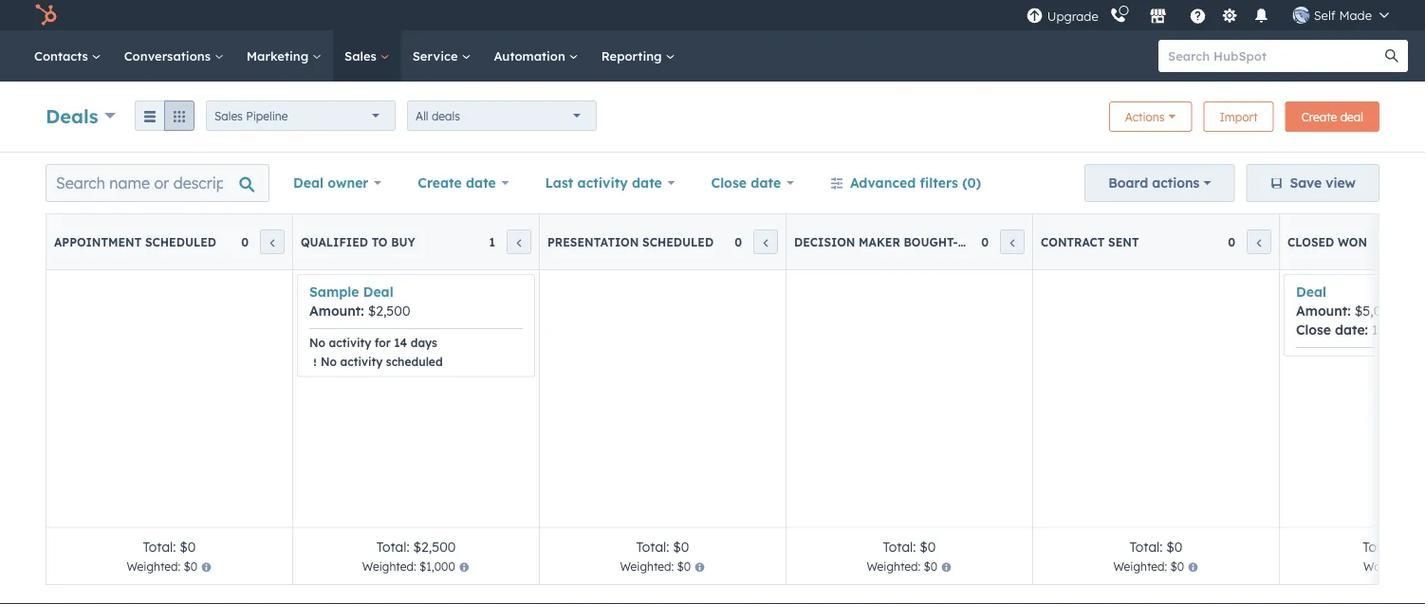 Task type: describe. For each thing, give the bounding box(es) containing it.
0 for presentation scheduled
[[735, 235, 742, 249]]

deal owner button
[[281, 164, 394, 202]]

$2,500 inside sample deal amount : $2,500
[[368, 303, 410, 319]]

marketing link
[[235, 30, 333, 82]]

total: for contract
[[1130, 539, 1163, 555]]

won
[[1364, 560, 1388, 574]]

sales for sales
[[344, 48, 380, 64]]

total: for qualified
[[376, 539, 410, 555]]

service
[[412, 48, 462, 64]]

view
[[1326, 175, 1356, 191]]

reporting
[[601, 48, 666, 64]]

actions
[[1152, 175, 1200, 191]]

upgrade image
[[1026, 8, 1044, 25]]

deals
[[46, 104, 98, 128]]

filters
[[920, 175, 958, 191]]

pipeline
[[246, 109, 288, 123]]

2 horizontal spatial :
[[1365, 322, 1368, 338]]

search button
[[1376, 40, 1408, 72]]

marketplaces image
[[1150, 9, 1167, 26]]

total: for appointment
[[143, 539, 176, 555]]

weighted: $0 for appointment
[[127, 560, 198, 574]]

weighted: for presentation
[[620, 560, 674, 574]]

1 vertical spatial $2,500
[[413, 539, 456, 555]]

deal
[[1340, 110, 1364, 124]]

buy
[[391, 235, 415, 249]]

deals banner
[[46, 96, 1380, 133]]

sample deal link
[[309, 284, 394, 300]]

total: $0 for appointment
[[143, 539, 196, 555]]

qualified to buy
[[301, 235, 415, 249]]

date inside deal amount : $5,000 close date : 10/11/20
[[1335, 322, 1365, 338]]

date down deals "banner"
[[751, 175, 781, 191]]

total: for presentation
[[636, 539, 669, 555]]

weighted: $0 for contract
[[1113, 560, 1184, 574]]

create deal button
[[1285, 102, 1380, 132]]

weighted: for contract
[[1113, 560, 1167, 574]]

calling icon button
[[1102, 3, 1135, 28]]

in
[[958, 235, 973, 249]]

closed
[[1288, 235, 1334, 249]]

hubspot link
[[23, 4, 71, 27]]

appointment
[[54, 235, 142, 249]]

close inside deal amount : $5,000 close date : 10/11/20
[[1296, 322, 1331, 338]]

contacts link
[[23, 30, 113, 82]]

$1,000
[[419, 560, 455, 574]]

days
[[411, 335, 437, 350]]

no activity for 14 days
[[309, 335, 437, 350]]

weighted: for qualified
[[362, 560, 416, 574]]

conversations link
[[113, 30, 235, 82]]

deal owner
[[293, 175, 369, 191]]

upgrade
[[1047, 9, 1099, 24]]

0 for appointment scheduled
[[241, 235, 249, 249]]

help image
[[1190, 9, 1207, 26]]

weighted: $0 for presentation
[[620, 560, 691, 574]]

activity for date
[[577, 175, 628, 191]]

save view
[[1290, 175, 1356, 191]]

last activity date button
[[533, 164, 688, 202]]

weighted: $1,000
[[362, 560, 455, 574]]

1
[[489, 235, 495, 249]]

save view button
[[1246, 164, 1380, 202]]

scheduled for appointment scheduled
[[145, 235, 216, 249]]

$5,000
[[1355, 303, 1398, 319]]

deal inside sample deal amount : $2,500
[[363, 284, 394, 300]]

activity for scheduled
[[340, 354, 383, 369]]

deals
[[432, 109, 460, 123]]

deal for deal owner
[[293, 175, 324, 191]]

marketplaces button
[[1138, 0, 1178, 30]]

won
[[1338, 235, 1367, 249]]

closed won
[[1288, 235, 1367, 249]]

board actions button
[[1085, 164, 1235, 202]]

made
[[1339, 7, 1372, 23]]

amount inside sample deal amount : $2,500
[[309, 303, 361, 319]]

no for no activity for 14 days
[[309, 335, 326, 350]]

create date button
[[405, 164, 521, 202]]

bought-
[[904, 235, 958, 249]]

deal amount : $5,000 close date : 10/11/20
[[1296, 284, 1425, 338]]

Search HubSpot search field
[[1159, 40, 1391, 72]]

1 horizontal spatial :
[[1348, 303, 1351, 319]]

sales pipeline
[[215, 109, 288, 123]]

automation
[[494, 48, 569, 64]]

appointment scheduled
[[54, 235, 216, 249]]

decision
[[794, 235, 855, 249]]

create deal
[[1302, 110, 1364, 124]]

date up presentation scheduled
[[632, 175, 662, 191]]

14
[[394, 335, 407, 350]]

sample deal amount : $2,500
[[309, 284, 410, 319]]

total: $0 for contract
[[1130, 539, 1183, 555]]

reporting link
[[590, 30, 687, 82]]

no activity scheduled
[[321, 354, 443, 369]]

total: for decision
[[883, 539, 916, 555]]

all deals
[[416, 109, 460, 123]]

import button
[[1204, 102, 1274, 132]]

import
[[1220, 110, 1258, 124]]

actions
[[1125, 110, 1165, 124]]

owner
[[328, 175, 369, 191]]

sent
[[1108, 235, 1139, 249]]

weighted: for appointment
[[127, 560, 180, 574]]

for
[[375, 335, 391, 350]]

advanced filters (0)
[[850, 175, 981, 191]]



Task type: vqa. For each thing, say whether or not it's contained in the screenshot.
BANNER
no



Task type: locate. For each thing, give the bounding box(es) containing it.
$0
[[180, 539, 196, 555], [673, 539, 689, 555], [920, 539, 936, 555], [1167, 539, 1183, 555], [184, 560, 198, 574], [677, 560, 691, 574], [924, 560, 938, 574], [1171, 560, 1184, 574]]

settings image
[[1221, 8, 1239, 25]]

activity
[[577, 175, 628, 191], [329, 335, 371, 350], [340, 354, 383, 369]]

0 vertical spatial create
[[1302, 110, 1337, 124]]

last
[[545, 175, 573, 191]]

marketing
[[247, 48, 312, 64]]

deal for deal amount : $5,000 close date : 10/11/20
[[1296, 284, 1327, 300]]

3 weighted: from the left
[[620, 560, 674, 574]]

close inside popup button
[[711, 175, 747, 191]]

sales link
[[333, 30, 401, 82]]

deal link
[[1296, 284, 1327, 300]]

close
[[711, 175, 747, 191], [1296, 322, 1331, 338]]

save
[[1290, 175, 1322, 191]]

weighted: for decision
[[867, 560, 921, 574]]

: down $5,000
[[1365, 322, 1368, 338]]

advanced filters (0) button
[[818, 164, 994, 202]]

scheduled down the days
[[386, 354, 443, 369]]

4 weighted: from the left
[[867, 560, 921, 574]]

1 amount from the left
[[309, 303, 361, 319]]

maker
[[859, 235, 900, 249]]

hubspot image
[[34, 4, 57, 27]]

1 weighted: from the left
[[127, 560, 180, 574]]

: down sample deal "link"
[[361, 303, 364, 319]]

1 horizontal spatial close
[[1296, 322, 1331, 338]]

6 total: from the left
[[1363, 539, 1396, 555]]

self made
[[1314, 7, 1372, 23]]

0 horizontal spatial scheduled
[[145, 235, 216, 249]]

sales
[[344, 48, 380, 64], [215, 109, 243, 123]]

1 0 from the left
[[241, 235, 249, 249]]

0 horizontal spatial sales
[[215, 109, 243, 123]]

1 horizontal spatial amount
[[1296, 303, 1348, 319]]

(0)
[[962, 175, 981, 191]]

3 total: from the left
[[636, 539, 669, 555]]

close down deals "banner"
[[711, 175, 747, 191]]

2 horizontal spatial scheduled
[[642, 235, 714, 249]]

board
[[1109, 175, 1148, 191]]

sample
[[309, 284, 359, 300]]

5 weighted: from the left
[[1113, 560, 1167, 574]]

conversations
[[124, 48, 214, 64]]

2 amount from the left
[[1296, 303, 1348, 319]]

service link
[[401, 30, 482, 82]]

to
[[372, 235, 388, 249]]

weighted: $0 for decision
[[867, 560, 938, 574]]

automation link
[[482, 30, 590, 82]]

total: won (
[[1363, 539, 1400, 574]]

amount inside deal amount : $5,000 close date : 10/11/20
[[1296, 303, 1348, 319]]

activity down no activity for 14 days
[[340, 354, 383, 369]]

board actions
[[1109, 175, 1200, 191]]

weighted:
[[127, 560, 180, 574], [362, 560, 416, 574], [620, 560, 674, 574], [867, 560, 921, 574], [1113, 560, 1167, 574]]

date
[[466, 175, 496, 191], [632, 175, 662, 191], [751, 175, 781, 191], [1335, 322, 1365, 338]]

presentation
[[548, 235, 639, 249]]

1 vertical spatial no
[[321, 354, 337, 369]]

0 left closed
[[1228, 235, 1235, 249]]

activity left for
[[329, 335, 371, 350]]

(
[[1391, 560, 1395, 574]]

1 vertical spatial create
[[418, 175, 462, 191]]

3 0 from the left
[[981, 235, 989, 249]]

2 weighted: $0 from the left
[[620, 560, 691, 574]]

no down no activity for 14 days
[[321, 354, 337, 369]]

0 horizontal spatial :
[[361, 303, 364, 319]]

group inside deals "banner"
[[135, 101, 195, 131]]

sales pipeline button
[[206, 101, 396, 131]]

no
[[309, 335, 326, 350], [321, 354, 337, 369]]

0 horizontal spatial $2,500
[[368, 303, 410, 319]]

contacts
[[34, 48, 92, 64]]

close date button
[[699, 164, 806, 202]]

last activity date
[[545, 175, 662, 191]]

create down all deals
[[418, 175, 462, 191]]

deal inside deal amount : $5,000 close date : 10/11/20
[[1296, 284, 1327, 300]]

deal down closed
[[1296, 284, 1327, 300]]

5 total: from the left
[[1130, 539, 1163, 555]]

2 0 from the left
[[735, 235, 742, 249]]

notifications image
[[1253, 9, 1270, 26]]

0 horizontal spatial create
[[418, 175, 462, 191]]

total: $0 for decision
[[883, 539, 936, 555]]

4 weighted: $0 from the left
[[1113, 560, 1184, 574]]

0 vertical spatial no
[[309, 335, 326, 350]]

group
[[135, 101, 195, 131]]

2 total: $0 from the left
[[636, 539, 689, 555]]

activity for for
[[329, 335, 371, 350]]

$2,500
[[368, 303, 410, 319], [413, 539, 456, 555]]

1 horizontal spatial create
[[1302, 110, 1337, 124]]

total: inside total: won (
[[1363, 539, 1396, 555]]

deal left owner on the left
[[293, 175, 324, 191]]

1 vertical spatial sales
[[215, 109, 243, 123]]

: inside sample deal amount : $2,500
[[361, 303, 364, 319]]

total: $0 for presentation
[[636, 539, 689, 555]]

0 vertical spatial $2,500
[[368, 303, 410, 319]]

1 total: $0 from the left
[[143, 539, 196, 555]]

0 horizontal spatial close
[[711, 175, 747, 191]]

deal
[[293, 175, 324, 191], [363, 284, 394, 300], [1296, 284, 1327, 300]]

2 horizontal spatial deal
[[1296, 284, 1327, 300]]

sales left service
[[344, 48, 380, 64]]

create for create deal
[[1302, 110, 1337, 124]]

Search name or description search field
[[46, 164, 269, 202]]

1 horizontal spatial $2,500
[[413, 539, 456, 555]]

contract
[[1041, 235, 1105, 249]]

deal inside popup button
[[293, 175, 324, 191]]

no for no activity scheduled
[[321, 354, 337, 369]]

:
[[361, 303, 364, 319], [1348, 303, 1351, 319], [1365, 322, 1368, 338]]

menu
[[1025, 0, 1403, 30]]

2 vertical spatial activity
[[340, 354, 383, 369]]

$2,500 up for
[[368, 303, 410, 319]]

scheduled down 'search name or description' search field
[[145, 235, 216, 249]]

1 vertical spatial close
[[1296, 322, 1331, 338]]

settings link
[[1218, 5, 1242, 25]]

scheduled
[[145, 235, 216, 249], [642, 235, 714, 249], [386, 354, 443, 369]]

create
[[1302, 110, 1337, 124], [418, 175, 462, 191]]

2 total: from the left
[[376, 539, 410, 555]]

0 for contract sent
[[1228, 235, 1235, 249]]

menu containing self made
[[1025, 0, 1403, 30]]

create for create date
[[418, 175, 462, 191]]

1 horizontal spatial deal
[[363, 284, 394, 300]]

create inside create date popup button
[[418, 175, 462, 191]]

sales left "pipeline"
[[215, 109, 243, 123]]

self
[[1314, 7, 1336, 23]]

amount down the deal link
[[1296, 303, 1348, 319]]

create left deal
[[1302, 110, 1337, 124]]

sales for sales pipeline
[[215, 109, 243, 123]]

calling icon image
[[1110, 7, 1127, 24]]

1 horizontal spatial sales
[[344, 48, 380, 64]]

close down the deal link
[[1296, 322, 1331, 338]]

2 weighted: from the left
[[362, 560, 416, 574]]

sales inside "popup button"
[[215, 109, 243, 123]]

advanced
[[850, 175, 916, 191]]

scheduled right presentation
[[642, 235, 714, 249]]

$2,500 up $1,000
[[413, 539, 456, 555]]

no down sample at the top left of the page
[[309, 335, 326, 350]]

activity right last
[[577, 175, 628, 191]]

total:
[[143, 539, 176, 555], [376, 539, 410, 555], [636, 539, 669, 555], [883, 539, 916, 555], [1130, 539, 1163, 555], [1363, 539, 1396, 555]]

create inside create deal button
[[1302, 110, 1337, 124]]

3 total: $0 from the left
[[883, 539, 936, 555]]

0
[[241, 235, 249, 249], [735, 235, 742, 249], [981, 235, 989, 249], [1228, 235, 1235, 249]]

search image
[[1385, 49, 1399, 63]]

1 horizontal spatial scheduled
[[386, 354, 443, 369]]

0 for decision maker bought-in
[[981, 235, 989, 249]]

scheduled for presentation scheduled
[[642, 235, 714, 249]]

all deals button
[[407, 101, 597, 131]]

0 down close date
[[735, 235, 742, 249]]

date down $5,000
[[1335, 322, 1365, 338]]

1 vertical spatial activity
[[329, 335, 371, 350]]

all
[[416, 109, 428, 123]]

contract sent
[[1041, 235, 1139, 249]]

10/11/20
[[1372, 322, 1425, 338]]

deal right sample at the top left of the page
[[363, 284, 394, 300]]

0 right in
[[981, 235, 989, 249]]

close date
[[711, 175, 781, 191]]

4 total: from the left
[[883, 539, 916, 555]]

0 horizontal spatial amount
[[309, 303, 361, 319]]

1 weighted: $0 from the left
[[127, 560, 198, 574]]

self made button
[[1282, 0, 1401, 30]]

presentation scheduled
[[548, 235, 714, 249]]

actions button
[[1109, 102, 1192, 132]]

4 total: $0 from the left
[[1130, 539, 1183, 555]]

create date
[[418, 175, 496, 191]]

0 horizontal spatial deal
[[293, 175, 324, 191]]

help button
[[1182, 0, 1214, 30]]

0 left qualified
[[241, 235, 249, 249]]

: left $5,000
[[1348, 303, 1351, 319]]

3 weighted: $0 from the left
[[867, 560, 938, 574]]

1 total: from the left
[[143, 539, 176, 555]]

4 0 from the left
[[1228, 235, 1235, 249]]

decision maker bought-in
[[794, 235, 973, 249]]

total: $2,500
[[376, 539, 456, 555]]

0 vertical spatial activity
[[577, 175, 628, 191]]

date up the 1
[[466, 175, 496, 191]]

deals button
[[46, 102, 116, 130]]

0 vertical spatial sales
[[344, 48, 380, 64]]

notifications button
[[1246, 0, 1278, 30]]

ruby anderson image
[[1293, 7, 1310, 24]]

total: $0
[[143, 539, 196, 555], [636, 539, 689, 555], [883, 539, 936, 555], [1130, 539, 1183, 555]]

activity inside popup button
[[577, 175, 628, 191]]

qualified
[[301, 235, 368, 249]]

amount down sample at the top left of the page
[[309, 303, 361, 319]]

0 vertical spatial close
[[711, 175, 747, 191]]



